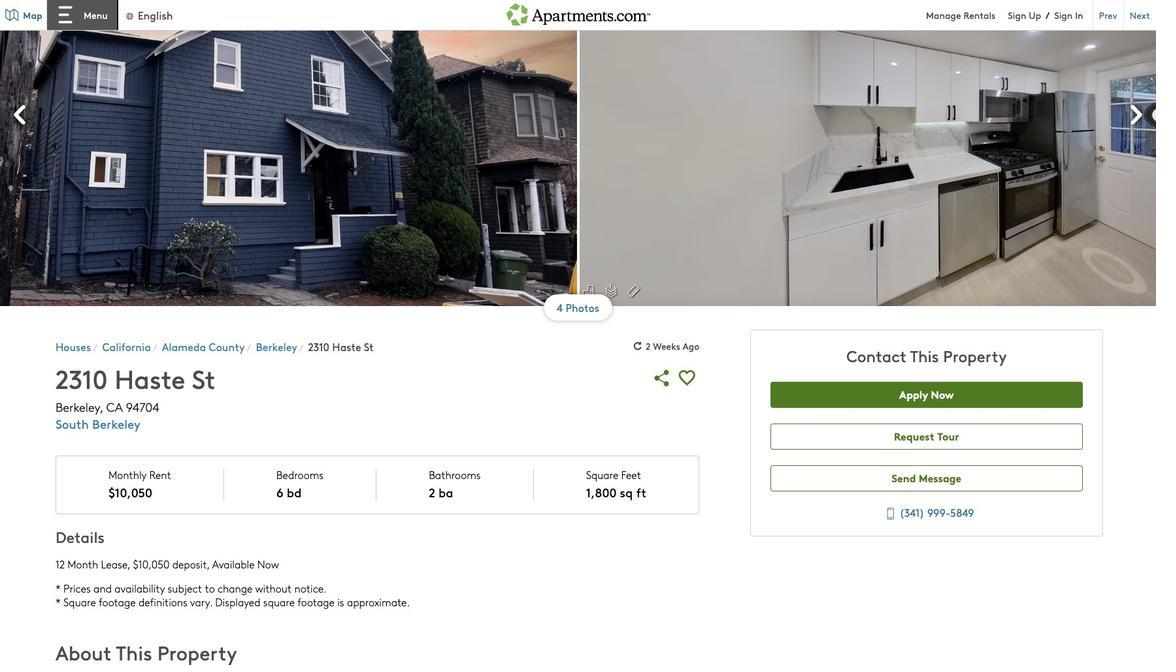 Task type: describe. For each thing, give the bounding box(es) containing it.
apartments.com logo image
[[506, 0, 650, 25]]

ca
[[106, 399, 123, 416]]

to
[[205, 582, 215, 596]]

next image
[[1120, 99, 1151, 131]]

bedrooms
[[276, 469, 324, 482]]

manage rentals link
[[926, 8, 1008, 21]]

english
[[138, 8, 173, 22]]

is
[[337, 596, 344, 610]]

alameda county
[[162, 340, 245, 354]]

map
[[23, 8, 42, 21]]

rent
[[149, 469, 171, 482]]

$10,050 inside monthly rent $10,050
[[108, 484, 152, 501]]

999-
[[927, 506, 950, 520]]

(341)
[[900, 506, 925, 520]]

monthly
[[108, 469, 146, 482]]

sq
[[620, 484, 633, 501]]

, inside 2310 haste st berkeley , ca 94704 south berkeley
[[100, 399, 103, 416]]

now inside apply now button
[[931, 387, 954, 402]]

sign in link
[[1054, 8, 1083, 21]]

contact this property
[[846, 345, 1007, 366]]

2 * from the top
[[55, 596, 61, 610]]

apply
[[899, 387, 928, 402]]

4
[[557, 300, 563, 315]]

approximate.
[[347, 596, 410, 610]]

available
[[212, 558, 255, 572]]

1 sign from the left
[[1008, 8, 1026, 21]]

share listing image
[[650, 366, 675, 390]]

vary.
[[190, 596, 212, 610]]

california link
[[102, 340, 151, 354]]

feet
[[621, 469, 641, 482]]

berkeley right south
[[92, 416, 140, 433]]

property
[[943, 345, 1007, 366]]

apply now
[[899, 387, 954, 402]]

ago
[[683, 340, 699, 353]]

prev link
[[1092, 0, 1123, 30]]

request tour button
[[771, 424, 1083, 450]]

12
[[55, 558, 65, 572]]

change
[[218, 582, 253, 596]]

1 footage from the left
[[99, 596, 136, 610]]

2310 haste st
[[308, 340, 374, 354]]

2310 for 2310 haste st berkeley , ca 94704 south berkeley
[[55, 361, 108, 396]]

notice.
[[294, 582, 327, 596]]

2 footage from the left
[[298, 596, 335, 610]]

send
[[892, 471, 916, 486]]

2 weeks ago
[[646, 340, 699, 353]]

details
[[55, 527, 105, 548]]

haste for 2310 haste st
[[332, 340, 361, 354]]

menu button
[[47, 0, 118, 30]]

monthly rent $10,050
[[108, 469, 171, 501]]

county
[[209, 340, 245, 354]]

california
[[102, 340, 151, 354]]

previous image
[[5, 99, 37, 131]]

menu
[[84, 8, 108, 22]]

square
[[263, 596, 295, 610]]

2 horizontal spatial ,
[[207, 558, 210, 572]]

in
[[1075, 8, 1083, 21]]

ft
[[636, 484, 647, 501]]

prev
[[1099, 8, 1117, 21]]

next
[[1130, 8, 1150, 21]]

and
[[94, 582, 112, 596]]

haste for 2310 haste st berkeley , ca 94704 south berkeley
[[114, 361, 185, 396]]

berkeley link
[[256, 340, 297, 354]]

this
[[910, 345, 939, 366]]

send message
[[892, 471, 961, 486]]

houses link
[[55, 340, 91, 354]]

houses
[[55, 340, 91, 354]]

contact
[[846, 345, 906, 366]]

request tour
[[894, 429, 959, 444]]

(341) 999-5849
[[900, 506, 974, 520]]

94704
[[126, 399, 159, 416]]

square feet 1,800 sq ft
[[586, 469, 647, 501]]

square inside "* prices and availability subject to change without notice. * square footage definitions vary. displayed square footage is approximate."
[[63, 596, 96, 610]]

next link
[[1123, 0, 1156, 30]]

sign up link
[[1008, 8, 1041, 21]]

message
[[919, 471, 961, 486]]



Task type: vqa. For each thing, say whether or not it's contained in the screenshot.


Task type: locate. For each thing, give the bounding box(es) containing it.
, up to
[[207, 558, 210, 572]]

1 vertical spatial 2
[[429, 484, 435, 501]]

south
[[55, 416, 89, 433]]

1 horizontal spatial ,
[[127, 558, 130, 572]]

definitions
[[138, 596, 187, 610]]

2310
[[308, 340, 329, 354], [55, 361, 108, 396]]

0 vertical spatial $10,050
[[108, 484, 152, 501]]

haste
[[332, 340, 361, 354], [114, 361, 185, 396]]

0 horizontal spatial st
[[192, 361, 216, 396]]

,
[[100, 399, 103, 416], [127, 558, 130, 572], [207, 558, 210, 572]]

st inside 2310 haste st berkeley , ca 94704 south berkeley
[[192, 361, 216, 396]]

map link
[[0, 0, 47, 30]]

1 vertical spatial square
[[63, 596, 96, 610]]

bedrooms 6 bd
[[276, 469, 324, 501]]

bathrooms
[[429, 469, 481, 482]]

sign
[[1008, 8, 1026, 21], [1054, 8, 1073, 21]]

1 horizontal spatial now
[[931, 387, 954, 402]]

haste inside 2310 haste st berkeley , ca 94704 south berkeley
[[114, 361, 185, 396]]

, up availability
[[127, 558, 130, 572]]

footage down lease in the left bottom of the page
[[99, 596, 136, 610]]

0 vertical spatial 2310
[[308, 340, 329, 354]]

(341) 999-5849 link
[[879, 504, 974, 524]]

1 horizontal spatial square
[[586, 469, 618, 482]]

2 left ba
[[429, 484, 435, 501]]

1 vertical spatial st
[[192, 361, 216, 396]]

st for 2310 haste st
[[364, 340, 374, 354]]

2 inside bathrooms 2 ba
[[429, 484, 435, 501]]

1 horizontal spatial footage
[[298, 596, 335, 610]]

, left ca at the bottom
[[100, 399, 103, 416]]

2310 haste st berkeley , ca 94704 south berkeley
[[55, 361, 216, 433]]

1 horizontal spatial 2310
[[308, 340, 329, 354]]

berkeley left ca at the bottom
[[55, 399, 100, 416]]

month
[[67, 558, 98, 572]]

0 vertical spatial now
[[931, 387, 954, 402]]

* prices and availability subject to change without notice. * square footage definitions vary. displayed square footage is approximate.
[[55, 582, 410, 610]]

4 photos button
[[547, 300, 609, 315]]

1 vertical spatial haste
[[114, 361, 185, 396]]

0 vertical spatial st
[[364, 340, 374, 354]]

alameda county link
[[162, 340, 245, 354]]

berkeley
[[256, 340, 297, 354], [55, 399, 100, 416], [92, 416, 140, 433]]

send message button
[[771, 466, 1083, 492]]

subject
[[168, 582, 202, 596]]

now right apply
[[931, 387, 954, 402]]

photos
[[566, 300, 599, 315]]

deposit
[[172, 558, 207, 572]]

tour
[[937, 429, 959, 444]]

$10,050
[[108, 484, 152, 501], [133, 558, 170, 572]]

2310 right berkeley link
[[308, 340, 329, 354]]

prices
[[63, 582, 91, 596]]

ba
[[438, 484, 453, 501]]

0 vertical spatial 2
[[646, 340, 651, 353]]

1,800
[[586, 484, 617, 501]]

0 horizontal spatial sign
[[1008, 8, 1026, 21]]

1 * from the top
[[55, 582, 61, 596]]

0 horizontal spatial haste
[[114, 361, 185, 396]]

south berkeley link
[[55, 416, 140, 433]]

sign left up
[[1008, 8, 1026, 21]]

2
[[646, 340, 651, 353], [429, 484, 435, 501]]

displayed
[[215, 596, 260, 610]]

now up without
[[257, 558, 279, 572]]

now
[[931, 387, 954, 402], [257, 558, 279, 572]]

1 horizontal spatial sign
[[1054, 8, 1073, 21]]

6
[[276, 484, 284, 501]]

0 vertical spatial haste
[[332, 340, 361, 354]]

apply now button
[[771, 382, 1083, 408]]

2310 inside 2310 haste st berkeley , ca 94704 south berkeley
[[55, 361, 108, 396]]

square up 1,800
[[586, 469, 618, 482]]

footage
[[99, 596, 136, 610], [298, 596, 335, 610]]

footage left the is
[[298, 596, 335, 610]]

5849
[[950, 506, 974, 520]]

0 horizontal spatial 2
[[429, 484, 435, 501]]

/
[[1046, 8, 1050, 22]]

1 vertical spatial $10,050
[[133, 558, 170, 572]]

0 horizontal spatial now
[[257, 558, 279, 572]]

1 horizontal spatial 2
[[646, 340, 651, 353]]

$10,050 down monthly
[[108, 484, 152, 501]]

square down month
[[63, 596, 96, 610]]

square inside square feet 1,800 sq ft
[[586, 469, 618, 482]]

0 vertical spatial square
[[586, 469, 618, 482]]

manage rentals sign up / sign in
[[926, 8, 1083, 22]]

1 horizontal spatial haste
[[332, 340, 361, 354]]

berkeley right county
[[256, 340, 297, 354]]

st for 2310 haste st berkeley , ca 94704 south berkeley
[[192, 361, 216, 396]]

1 horizontal spatial st
[[364, 340, 374, 354]]

2310 for 2310 haste st
[[308, 340, 329, 354]]

rentals
[[964, 8, 996, 21]]

english link
[[125, 8, 173, 22]]

1 vertical spatial now
[[257, 558, 279, 572]]

square
[[586, 469, 618, 482], [63, 596, 96, 610]]

2 sign from the left
[[1054, 8, 1073, 21]]

2 left weeks
[[646, 340, 651, 353]]

bd
[[287, 484, 302, 501]]

2310 down houses
[[55, 361, 108, 396]]

up
[[1029, 8, 1041, 21]]

0 horizontal spatial square
[[63, 596, 96, 610]]

lease
[[101, 558, 127, 572]]

manage
[[926, 8, 961, 21]]

bathrooms 2 ba
[[429, 469, 481, 501]]

4 photos
[[557, 300, 599, 315]]

availability
[[115, 582, 165, 596]]

$10,050 up availability
[[133, 558, 170, 572]]

request
[[894, 429, 935, 444]]

without
[[255, 582, 292, 596]]

12 month lease , $10,050 deposit , available now
[[55, 558, 279, 572]]

0 horizontal spatial ,
[[100, 399, 103, 416]]

weeks
[[653, 340, 680, 353]]

sign left in
[[1054, 8, 1073, 21]]

alameda
[[162, 340, 206, 354]]

0 horizontal spatial footage
[[99, 596, 136, 610]]

1 vertical spatial 2310
[[55, 361, 108, 396]]

st
[[364, 340, 374, 354], [192, 361, 216, 396]]

0 horizontal spatial 2310
[[55, 361, 108, 396]]



